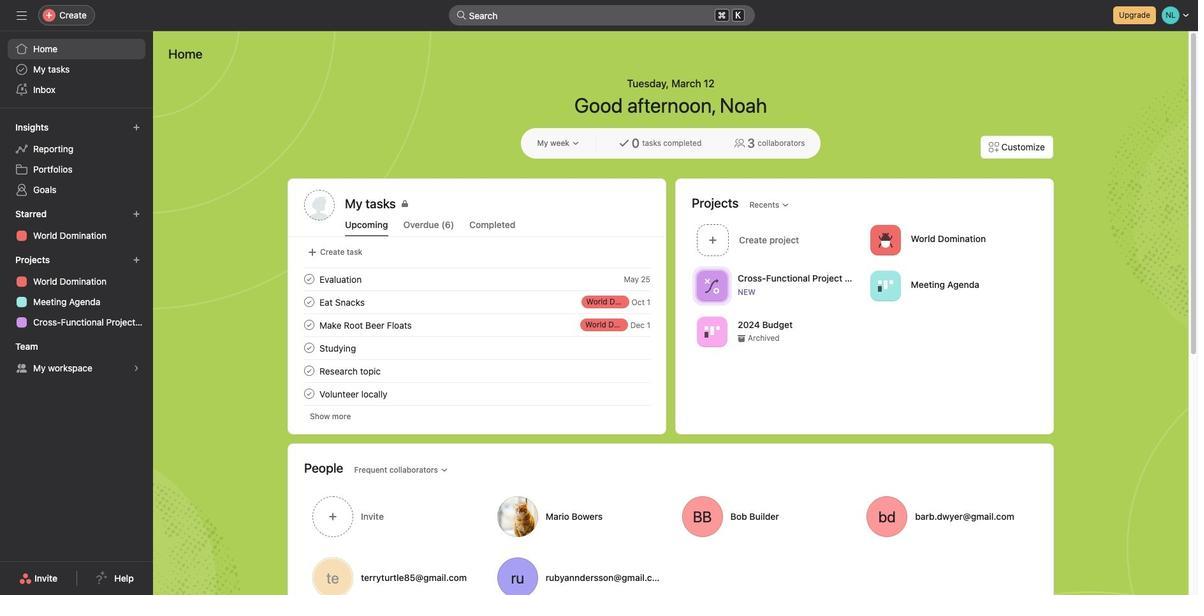 Task type: vqa. For each thing, say whether or not it's contained in the screenshot.
field on the top of the page
yes



Task type: locate. For each thing, give the bounding box(es) containing it.
new insights image
[[133, 124, 140, 131]]

0 vertical spatial mark complete image
[[302, 364, 317, 379]]

Mark complete checkbox
[[302, 272, 317, 287], [302, 318, 317, 333], [302, 341, 317, 356], [302, 364, 317, 379], [302, 387, 317, 402]]

add profile photo image
[[304, 190, 335, 221]]

None field
[[449, 5, 755, 26]]

2 mark complete checkbox from the top
[[302, 318, 317, 333]]

3 mark complete image from the top
[[302, 318, 317, 333]]

line_and_symbols image
[[705, 278, 720, 294]]

Mark complete checkbox
[[302, 295, 317, 310]]

global element
[[0, 31, 153, 108]]

1 vertical spatial mark complete image
[[302, 387, 317, 402]]

mark complete image
[[302, 364, 317, 379], [302, 387, 317, 402]]

mark complete image
[[302, 272, 317, 287], [302, 295, 317, 310], [302, 318, 317, 333], [302, 341, 317, 356]]

add items to starred image
[[133, 211, 140, 218]]

board image
[[878, 278, 893, 294]]

1 mark complete image from the top
[[302, 272, 317, 287]]

bug image
[[878, 233, 893, 248]]

hide sidebar image
[[17, 10, 27, 20]]

new project or portfolio image
[[133, 256, 140, 264]]



Task type: describe. For each thing, give the bounding box(es) containing it.
1 mark complete image from the top
[[302, 364, 317, 379]]

prominent image
[[456, 10, 467, 20]]

see details, my workspace image
[[133, 365, 140, 373]]

starred element
[[0, 203, 153, 249]]

2 mark complete image from the top
[[302, 387, 317, 402]]

1 mark complete checkbox from the top
[[302, 272, 317, 287]]

4 mark complete image from the top
[[302, 341, 317, 356]]

4 mark complete checkbox from the top
[[302, 364, 317, 379]]

Search tasks, projects, and more text field
[[449, 5, 755, 26]]

board image
[[705, 324, 720, 340]]

teams element
[[0, 336, 153, 381]]

projects element
[[0, 249, 153, 336]]

2 mark complete image from the top
[[302, 295, 317, 310]]

insights element
[[0, 116, 153, 203]]

3 mark complete checkbox from the top
[[302, 341, 317, 356]]

5 mark complete checkbox from the top
[[302, 387, 317, 402]]



